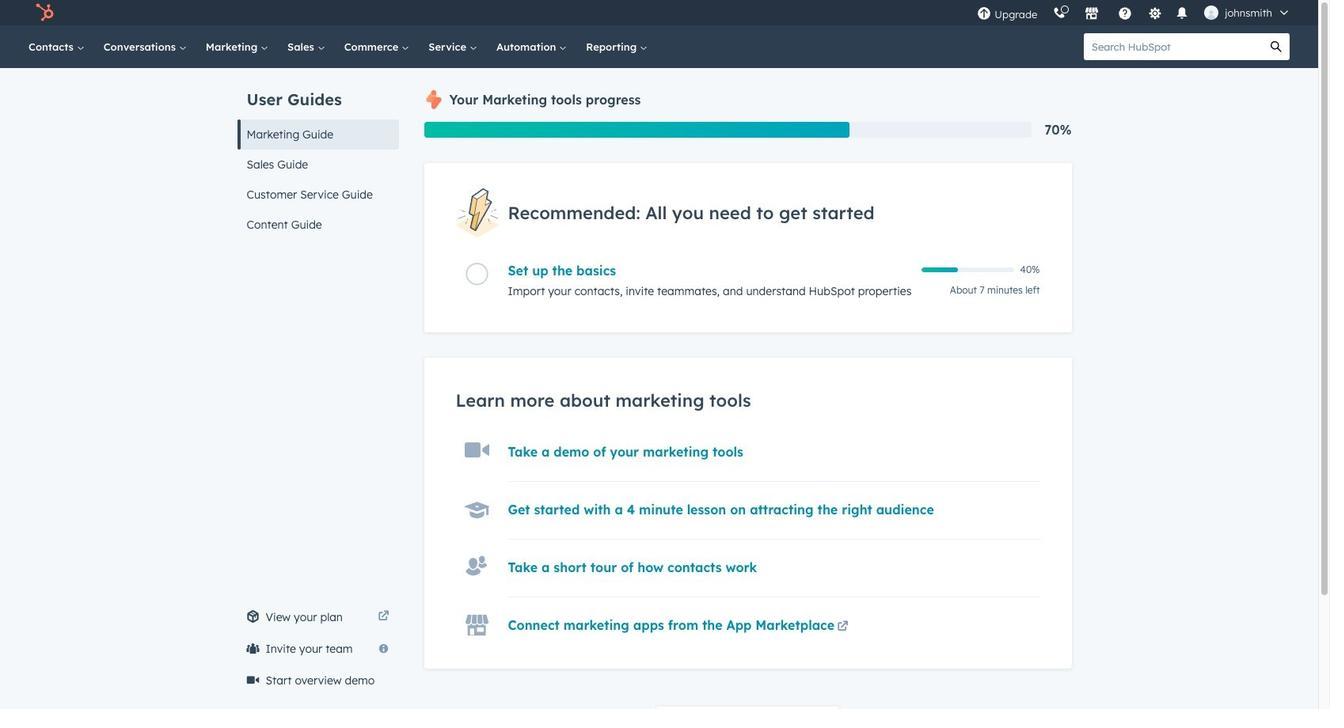 Task type: vqa. For each thing, say whether or not it's contained in the screenshot.
Service Link
no



Task type: describe. For each thing, give the bounding box(es) containing it.
user guides element
[[237, 68, 399, 240]]

Search HubSpot search field
[[1085, 33, 1264, 60]]

john smith image
[[1205, 6, 1220, 20]]



Task type: locate. For each thing, give the bounding box(es) containing it.
progress bar
[[424, 122, 850, 138]]

[object object] complete progress bar
[[922, 268, 959, 273]]

marketplaces image
[[1086, 7, 1100, 21]]

menu
[[970, 0, 1300, 25]]

link opens in a new window image
[[378, 608, 389, 627], [378, 612, 389, 624], [838, 622, 849, 634]]

link opens in a new window image
[[838, 619, 849, 638]]



